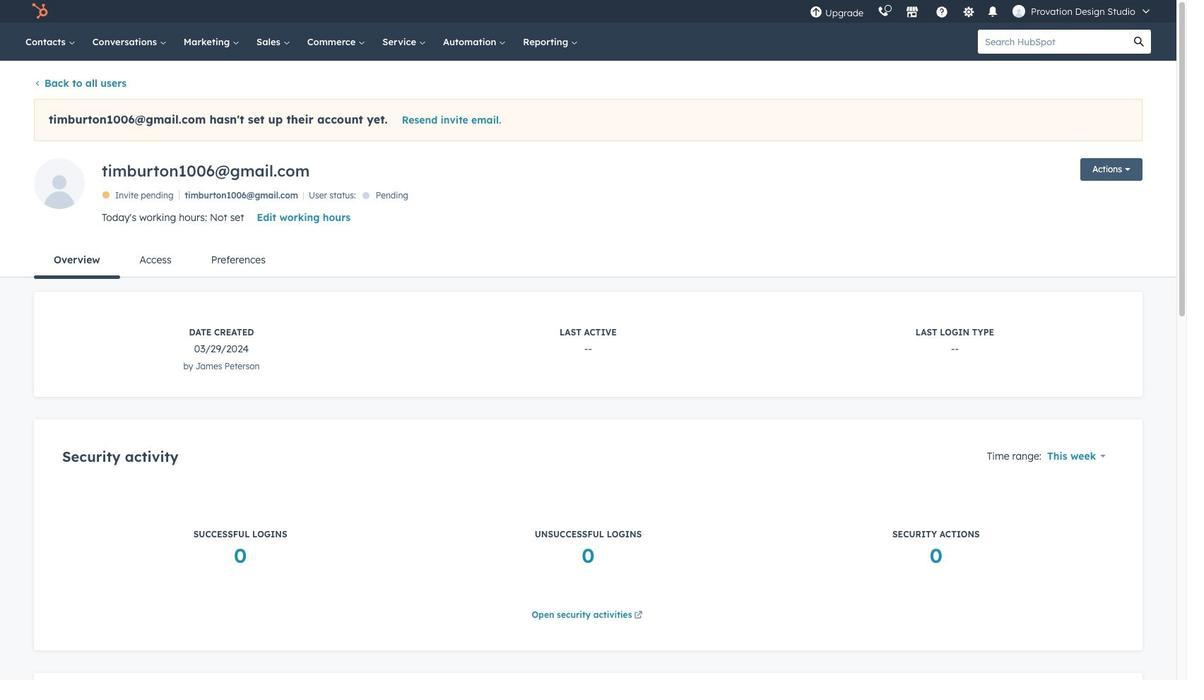 Task type: locate. For each thing, give the bounding box(es) containing it.
james peterson image
[[1013, 5, 1026, 18]]

navigation
[[34, 243, 1143, 278]]

menu
[[803, 0, 1160, 23]]

link opens in a new window image
[[634, 610, 643, 623], [634, 612, 643, 621]]



Task type: vqa. For each thing, say whether or not it's contained in the screenshot.
Search HubSpot search field
yes



Task type: describe. For each thing, give the bounding box(es) containing it.
marketplaces image
[[906, 6, 919, 19]]

2 link opens in a new window image from the top
[[634, 612, 643, 621]]

Search HubSpot search field
[[978, 30, 1128, 54]]

1 link opens in a new window image from the top
[[634, 610, 643, 623]]



